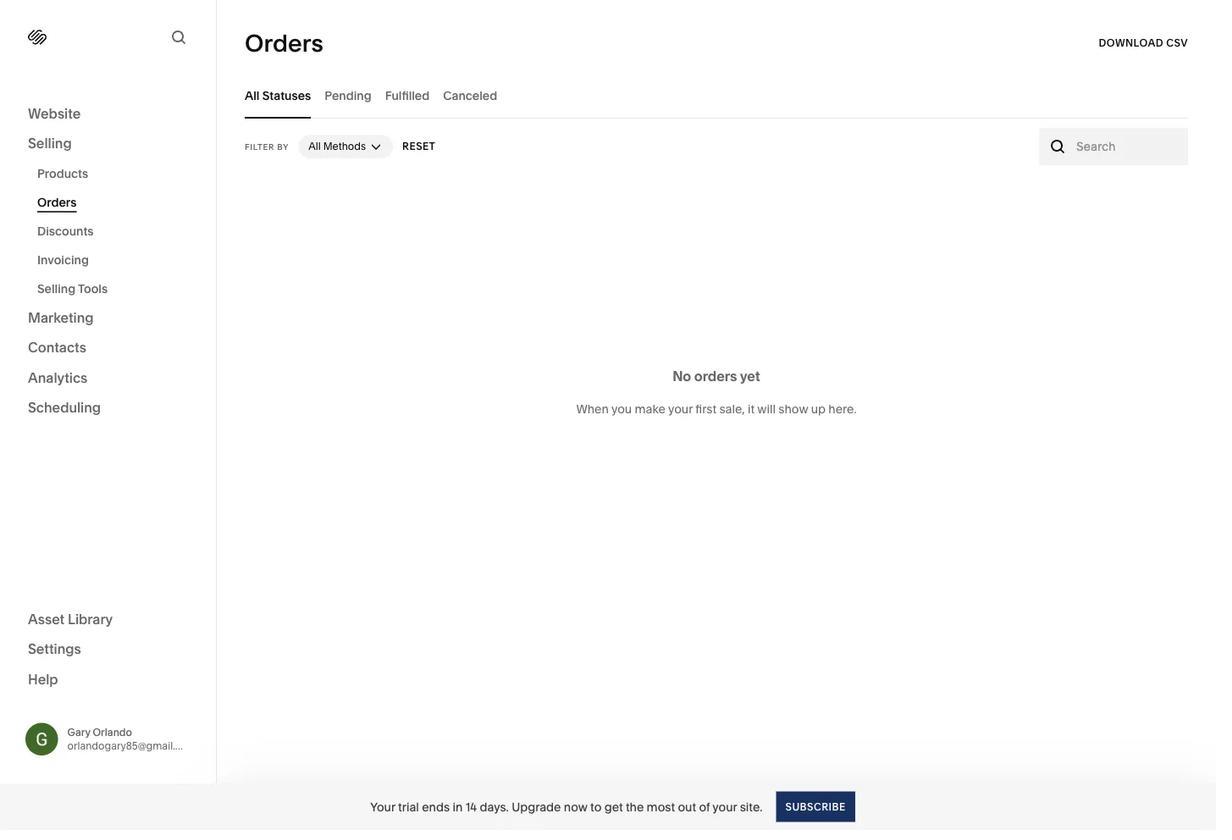Task type: vqa. For each thing, say whether or not it's contained in the screenshot.
you on the right of page
yes



Task type: locate. For each thing, give the bounding box(es) containing it.
filter by
[[245, 142, 289, 152]]

1 vertical spatial orders
[[37, 195, 77, 210]]

your
[[669, 402, 693, 416], [713, 800, 738, 814]]

sale,
[[720, 402, 745, 416]]

0 vertical spatial orders
[[245, 29, 324, 58]]

when you make your first sale, it will show up here.
[[577, 402, 857, 416]]

selling up marketing
[[37, 282, 76, 296]]

selling down website
[[28, 135, 72, 152]]

yet
[[740, 368, 761, 385]]

tab list
[[245, 72, 1189, 119]]

analytics link
[[28, 369, 188, 389]]

here.
[[829, 402, 857, 416]]

1 vertical spatial selling
[[37, 282, 76, 296]]

all left "methods" at left top
[[309, 140, 321, 153]]

canceled button
[[443, 72, 498, 119]]

0 vertical spatial all
[[245, 88, 260, 103]]

your trial ends in 14 days. upgrade now to get the most out of your site.
[[370, 800, 763, 814]]

fulfilled
[[385, 88, 430, 103]]

out
[[678, 800, 697, 814]]

all methods button
[[298, 135, 393, 158]]

marketing
[[28, 309, 94, 326]]

all inside all methods button
[[309, 140, 321, 153]]

by
[[277, 142, 289, 152]]

most
[[647, 800, 675, 814]]

show
[[779, 402, 809, 416]]

subscribe button
[[777, 792, 856, 822]]

products
[[37, 167, 88, 181]]

orders up statuses
[[245, 29, 324, 58]]

orders
[[245, 29, 324, 58], [37, 195, 77, 210]]

0 horizontal spatial all
[[245, 88, 260, 103]]

upgrade
[[512, 800, 561, 814]]

all left statuses
[[245, 88, 260, 103]]

settings link
[[28, 640, 188, 660]]

library
[[68, 611, 113, 627]]

no
[[673, 368, 692, 385]]

discounts link
[[37, 217, 197, 246]]

reset button
[[403, 131, 436, 162]]

orlando
[[93, 726, 132, 739]]

all methods
[[309, 140, 366, 153]]

your right of at the bottom right of the page
[[713, 800, 738, 814]]

when
[[577, 402, 609, 416]]

0 vertical spatial selling
[[28, 135, 72, 152]]

orders down products
[[37, 195, 77, 210]]

contacts
[[28, 339, 86, 356]]

1 horizontal spatial your
[[713, 800, 738, 814]]

asset library link
[[28, 610, 188, 630]]

your left first
[[669, 402, 693, 416]]

contacts link
[[28, 339, 188, 358]]

orders
[[695, 368, 738, 385]]

csv
[[1167, 37, 1189, 49]]

orders link
[[37, 188, 197, 217]]

products link
[[37, 159, 197, 188]]

now
[[564, 800, 588, 814]]

all inside all statuses button
[[245, 88, 260, 103]]

download
[[1099, 37, 1164, 49]]

tab list containing all statuses
[[245, 72, 1189, 119]]

selling
[[28, 135, 72, 152], [37, 282, 76, 296]]

all
[[245, 88, 260, 103], [309, 140, 321, 153]]

all statuses
[[245, 88, 311, 103]]

tools
[[78, 282, 108, 296]]

selling link
[[28, 134, 188, 154]]

website
[[28, 105, 81, 122]]

get
[[605, 800, 623, 814]]

asset
[[28, 611, 65, 627]]

discounts
[[37, 224, 94, 239]]

1 vertical spatial all
[[309, 140, 321, 153]]

in
[[453, 800, 463, 814]]

settings
[[28, 641, 81, 658]]

fulfilled button
[[385, 72, 430, 119]]

1 horizontal spatial all
[[309, 140, 321, 153]]

0 vertical spatial your
[[669, 402, 693, 416]]



Task type: describe. For each thing, give the bounding box(es) containing it.
analytics
[[28, 369, 88, 386]]

marketing link
[[28, 308, 188, 328]]

canceled
[[443, 88, 498, 103]]

make
[[635, 402, 666, 416]]

selling tools
[[37, 282, 108, 296]]

Search field
[[1077, 137, 1180, 156]]

gary
[[67, 726, 90, 739]]

0 horizontal spatial orders
[[37, 195, 77, 210]]

invoicing
[[37, 253, 89, 267]]

your
[[370, 800, 396, 814]]

asset library
[[28, 611, 113, 627]]

site.
[[740, 800, 763, 814]]

1 horizontal spatial orders
[[245, 29, 324, 58]]

1 vertical spatial your
[[713, 800, 738, 814]]

first
[[696, 402, 717, 416]]

filter
[[245, 142, 275, 152]]

subscribe
[[786, 801, 846, 813]]

all for all statuses
[[245, 88, 260, 103]]

trial
[[398, 800, 419, 814]]

the
[[626, 800, 644, 814]]

pending button
[[325, 72, 372, 119]]

invoicing link
[[37, 246, 197, 275]]

no orders yet
[[673, 368, 761, 385]]

scheduling
[[28, 400, 101, 416]]

download csv
[[1099, 37, 1189, 49]]

14
[[466, 800, 477, 814]]

it
[[748, 402, 755, 416]]

0 horizontal spatial your
[[669, 402, 693, 416]]

to
[[591, 800, 602, 814]]

all statuses button
[[245, 72, 311, 119]]

help link
[[28, 670, 58, 689]]

pending
[[325, 88, 372, 103]]

selling for selling
[[28, 135, 72, 152]]

days.
[[480, 800, 509, 814]]

statuses
[[262, 88, 311, 103]]

download csv button
[[1099, 28, 1189, 58]]

selling for selling tools
[[37, 282, 76, 296]]

gary orlando orlandogary85@gmail.com
[[67, 726, 197, 752]]

help
[[28, 671, 58, 688]]

website link
[[28, 104, 188, 124]]

up
[[811, 402, 826, 416]]

scheduling link
[[28, 399, 188, 419]]

orlandogary85@gmail.com
[[67, 740, 197, 752]]

you
[[612, 402, 632, 416]]

selling tools link
[[37, 275, 197, 303]]

will
[[758, 402, 776, 416]]

methods
[[323, 140, 366, 153]]

of
[[699, 800, 710, 814]]

ends
[[422, 800, 450, 814]]

all for all methods
[[309, 140, 321, 153]]

reset
[[403, 140, 436, 153]]



